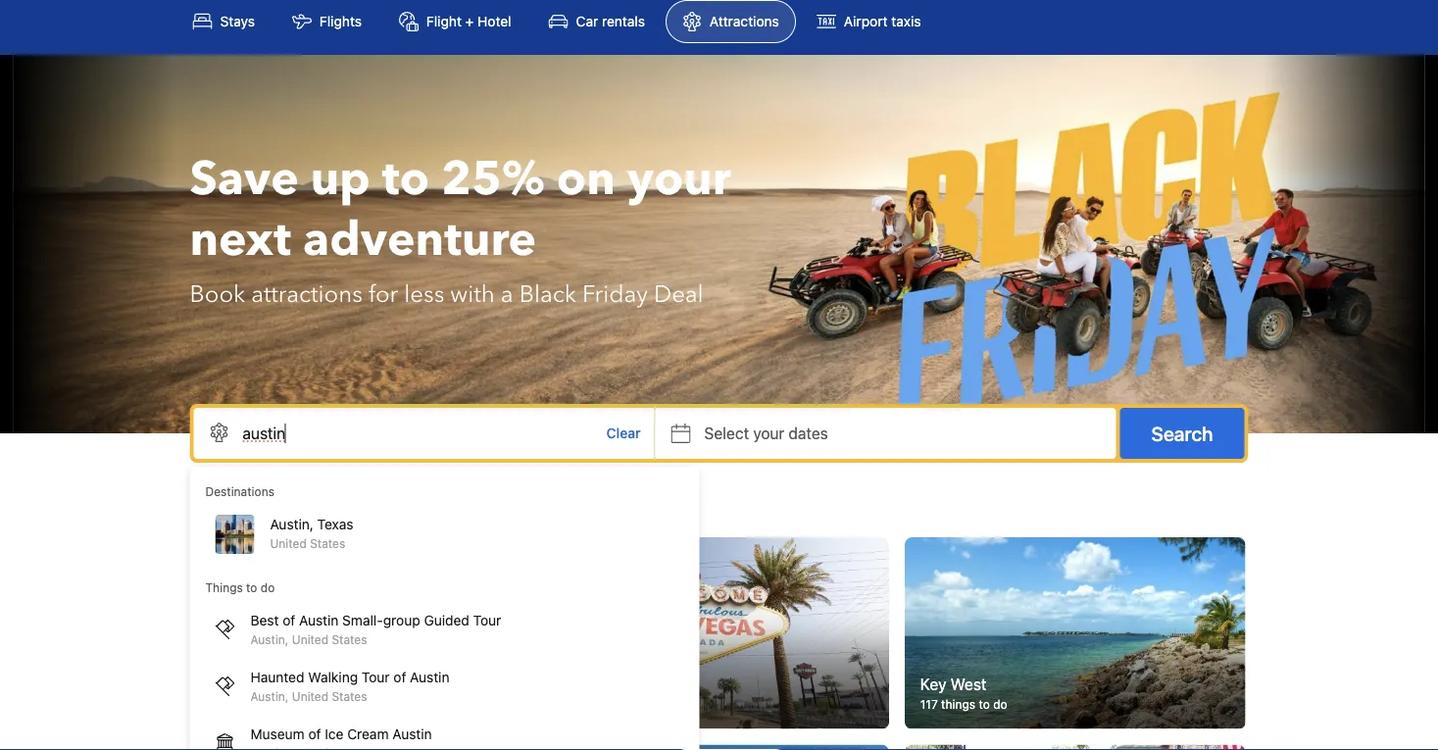 Task type: describe. For each thing, give the bounding box(es) containing it.
united inside haunted walking tour of austin austin, united states
[[292, 689, 329, 703]]

attractions
[[710, 13, 779, 29]]

of for museum of ice cream austin
[[308, 726, 321, 742]]

to right the things in the left bottom of the page
[[246, 580, 257, 594]]

new york 1202 things to do
[[207, 675, 304, 711]]

haunted walking tour of austin austin, united states
[[251, 669, 450, 703]]

car rentals
[[576, 13, 645, 29]]

1 horizontal spatial your
[[753, 424, 785, 443]]

select
[[704, 424, 749, 443]]

1202
[[207, 698, 234, 711]]

guided
[[424, 612, 469, 628]]

clear
[[607, 425, 641, 441]]

car
[[576, 13, 598, 29]]

key west 117 things to do
[[920, 675, 1008, 711]]

museum of ice cream austin link
[[205, 720, 684, 750]]

ice
[[325, 726, 344, 742]]

with
[[450, 278, 495, 310]]

search
[[1152, 422, 1213, 445]]

search button
[[1120, 408, 1245, 459]]

0 horizontal spatial do
[[261, 580, 275, 594]]

nearby destinations
[[192, 494, 383, 521]]

car rentals link
[[532, 0, 662, 43]]

to inside new york 1202 things to do
[[275, 698, 286, 711]]

up
[[311, 147, 370, 211]]

117
[[920, 698, 938, 711]]

next
[[190, 208, 291, 272]]

of inside haunted walking tour of austin austin, united states
[[394, 669, 406, 685]]

attractions
[[251, 278, 363, 310]]

destinations
[[267, 494, 383, 521]]

of for best of austin small-group guided tour austin, united states
[[283, 612, 295, 628]]

25%
[[441, 147, 545, 211]]

new york image
[[192, 537, 533, 729]]

to inside save up to 25% on your next adventure book attractions for less with a black friday deal
[[382, 147, 430, 211]]

things
[[205, 580, 243, 594]]

walking
[[308, 669, 358, 685]]

best
[[251, 612, 279, 628]]

key
[[920, 675, 947, 693]]

san diego image
[[192, 745, 533, 750]]

things for york
[[238, 698, 272, 711]]

rentals
[[602, 13, 645, 29]]

austin inside best of austin small-group guided tour austin, united states
[[299, 612, 339, 628]]

black
[[519, 278, 577, 310]]

austin, inside haunted walking tour of austin austin, united states
[[251, 689, 289, 703]]

select your dates
[[704, 424, 828, 443]]

flights link
[[275, 0, 378, 43]]

adventure
[[303, 208, 537, 272]]

airport taxis
[[844, 13, 921, 29]]

austin, texas united states
[[270, 516, 353, 550]]

taxis
[[892, 13, 921, 29]]

Where are you going? search field
[[194, 408, 654, 459]]

save
[[190, 147, 299, 211]]

united inside best of austin small-group guided tour austin, united states
[[292, 632, 329, 646]]

las vegas image
[[548, 537, 889, 729]]

museum of ice cream austin
[[251, 726, 432, 742]]

to inside key west 117 things to do
[[979, 698, 990, 711]]

flight + hotel
[[426, 13, 511, 29]]



Task type: locate. For each thing, give the bounding box(es) containing it.
to right up
[[382, 147, 430, 211]]

austin, inside austin, texas united states
[[270, 516, 314, 532]]

1 horizontal spatial things
[[941, 698, 976, 711]]

0 vertical spatial united
[[270, 536, 307, 550]]

new
[[207, 675, 239, 693]]

states inside best of austin small-group guided tour austin, united states
[[332, 632, 367, 646]]

austin left small- in the left bottom of the page
[[299, 612, 339, 628]]

airport
[[844, 13, 888, 29]]

things for west
[[941, 698, 976, 711]]

austin right cream
[[392, 726, 432, 742]]

1 vertical spatial united
[[292, 632, 329, 646]]

do inside key west 117 things to do
[[993, 698, 1008, 711]]

nearby
[[192, 494, 262, 521]]

new orleans image
[[905, 745, 1246, 750]]

1 vertical spatial austin
[[410, 669, 450, 685]]

0 horizontal spatial tour
[[362, 669, 390, 685]]

texas
[[317, 516, 353, 532]]

do
[[261, 580, 275, 594], [290, 698, 304, 711], [993, 698, 1008, 711]]

of left "ice"
[[308, 726, 321, 742]]

things down york
[[238, 698, 272, 711]]

flight
[[426, 13, 462, 29]]

west
[[951, 675, 987, 693]]

0 vertical spatial tour
[[473, 612, 501, 628]]

best of austin small-group guided tour austin, united states
[[251, 612, 501, 646]]

flight + hotel link
[[382, 0, 528, 43]]

hotel
[[478, 13, 511, 29]]

0 vertical spatial states
[[310, 536, 345, 550]]

0 horizontal spatial things
[[238, 698, 272, 711]]

miami image
[[548, 745, 889, 750]]

of right best
[[283, 612, 295, 628]]

0 horizontal spatial your
[[627, 147, 731, 211]]

2 horizontal spatial do
[[993, 698, 1008, 711]]

2 horizontal spatial of
[[394, 669, 406, 685]]

austin for haunted walking tour of austin austin, united states
[[410, 669, 450, 685]]

1 vertical spatial your
[[753, 424, 785, 443]]

1 vertical spatial austin,
[[251, 632, 289, 646]]

0 vertical spatial your
[[627, 147, 731, 211]]

1 vertical spatial tour
[[362, 669, 390, 685]]

austin inside haunted walking tour of austin austin, united states
[[410, 669, 450, 685]]

things to do
[[205, 580, 275, 594]]

states inside austin, texas united states
[[310, 536, 345, 550]]

united inside austin, texas united states
[[270, 536, 307, 550]]

things
[[238, 698, 272, 711], [941, 698, 976, 711]]

1 vertical spatial of
[[394, 669, 406, 685]]

haunted
[[251, 669, 304, 685]]

1 horizontal spatial do
[[290, 698, 304, 711]]

on
[[557, 147, 615, 211]]

2 vertical spatial austin,
[[251, 689, 289, 703]]

of down best of austin small-group guided tour austin, united states
[[394, 669, 406, 685]]

friday
[[582, 278, 648, 310]]

small-
[[342, 612, 383, 628]]

your inside save up to 25% on your next adventure book attractions for less with a black friday deal
[[627, 147, 731, 211]]

austin down the "guided"
[[410, 669, 450, 685]]

austin, down haunted
[[251, 689, 289, 703]]

austin,
[[270, 516, 314, 532], [251, 632, 289, 646], [251, 689, 289, 703]]

things inside key west 117 things to do
[[941, 698, 976, 711]]

do down haunted
[[290, 698, 304, 711]]

airport taxis link
[[800, 0, 938, 43]]

do inside new york 1202 things to do
[[290, 698, 304, 711]]

states down "texas" on the left
[[310, 536, 345, 550]]

austin
[[299, 612, 339, 628], [410, 669, 450, 685], [392, 726, 432, 742]]

tour
[[473, 612, 501, 628], [362, 669, 390, 685]]

book
[[190, 278, 245, 310]]

things down west
[[941, 698, 976, 711]]

1 horizontal spatial of
[[308, 726, 321, 742]]

2 vertical spatial united
[[292, 689, 329, 703]]

group
[[383, 612, 420, 628]]

tour right 'walking'
[[362, 669, 390, 685]]

austin for museum of ice cream austin
[[392, 726, 432, 742]]

to down haunted
[[275, 698, 286, 711]]

do for new york
[[290, 698, 304, 711]]

to
[[382, 147, 430, 211], [246, 580, 257, 594], [275, 698, 286, 711], [979, 698, 990, 711]]

do up best
[[261, 580, 275, 594]]

a
[[501, 278, 513, 310]]

do right 117
[[993, 698, 1008, 711]]

stays link
[[176, 0, 272, 43]]

united down 'walking'
[[292, 689, 329, 703]]

save up to 25% on your next adventure book attractions for less with a black friday deal
[[190, 147, 731, 310]]

your right on
[[627, 147, 731, 211]]

dates
[[789, 424, 828, 443]]

states down small- in the left bottom of the page
[[332, 632, 367, 646]]

1 vertical spatial states
[[332, 632, 367, 646]]

stays
[[220, 13, 255, 29]]

1 things from the left
[[238, 698, 272, 711]]

2 vertical spatial austin
[[392, 726, 432, 742]]

for
[[369, 278, 398, 310]]

less
[[404, 278, 444, 310]]

deal
[[654, 278, 704, 310]]

tour inside haunted walking tour of austin austin, united states
[[362, 669, 390, 685]]

0 vertical spatial of
[[283, 612, 295, 628]]

+
[[465, 13, 474, 29]]

clear button
[[593, 408, 654, 459]]

flights
[[320, 13, 362, 29]]

states inside haunted walking tour of austin austin, united states
[[332, 689, 367, 703]]

united down 'nearby destinations'
[[270, 536, 307, 550]]

of inside best of austin small-group guided tour austin, united states
[[283, 612, 295, 628]]

states
[[310, 536, 345, 550], [332, 632, 367, 646], [332, 689, 367, 703]]

0 vertical spatial austin,
[[270, 516, 314, 532]]

your left "dates"
[[753, 424, 785, 443]]

attractions link
[[666, 0, 796, 43]]

1 horizontal spatial tour
[[473, 612, 501, 628]]

key west image
[[905, 537, 1246, 729]]

cream
[[347, 726, 389, 742]]

0 vertical spatial austin
[[299, 612, 339, 628]]

museum
[[251, 726, 305, 742]]

2 vertical spatial of
[[308, 726, 321, 742]]

york
[[243, 675, 275, 693]]

austin, left "texas" on the left
[[270, 516, 314, 532]]

destinations
[[205, 484, 274, 498]]

united up 'walking'
[[292, 632, 329, 646]]

0 horizontal spatial of
[[283, 612, 295, 628]]

your
[[627, 147, 731, 211], [753, 424, 785, 443]]

do for key west
[[993, 698, 1008, 711]]

austin, down best
[[251, 632, 289, 646]]

tour inside best of austin small-group guided tour austin, united states
[[473, 612, 501, 628]]

united
[[270, 536, 307, 550], [292, 632, 329, 646], [292, 689, 329, 703]]

tour right the "guided"
[[473, 612, 501, 628]]

austin, inside best of austin small-group guided tour austin, united states
[[251, 632, 289, 646]]

to down west
[[979, 698, 990, 711]]

of
[[283, 612, 295, 628], [394, 669, 406, 685], [308, 726, 321, 742]]

2 vertical spatial states
[[332, 689, 367, 703]]

states down 'walking'
[[332, 689, 367, 703]]

2 things from the left
[[941, 698, 976, 711]]

things inside new york 1202 things to do
[[238, 698, 272, 711]]



Task type: vqa. For each thing, say whether or not it's contained in the screenshot.
Privacy
no



